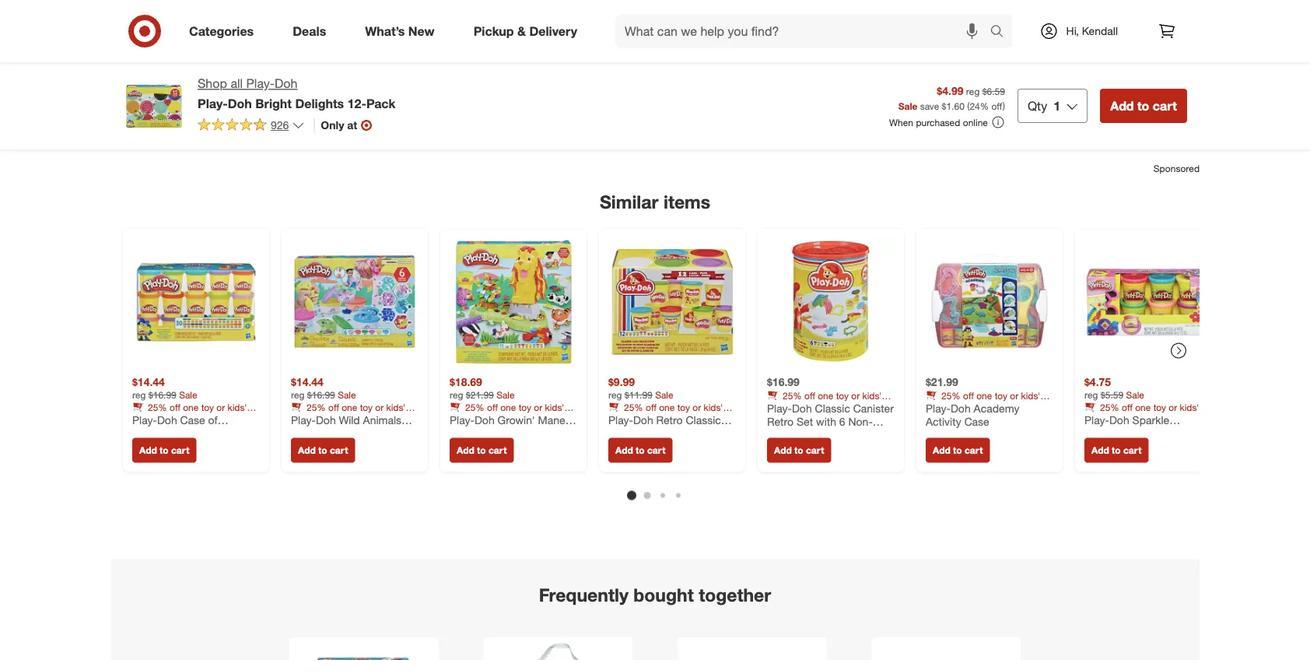 Task type: vqa. For each thing, say whether or not it's contained in the screenshot.
the 40360 dropdown button
no



Task type: locate. For each thing, give the bounding box(es) containing it.
play-doh academy activity case
[[926, 401, 1020, 428]]

reg
[[967, 85, 980, 97], [132, 389, 146, 400], [291, 389, 305, 400], [450, 389, 464, 400], [609, 389, 622, 400], [1085, 389, 1099, 400]]

(
[[968, 100, 970, 112]]

)
[[1003, 100, 1006, 112]]

reg inside '$4.75 reg $5.59 sale'
[[1085, 389, 1099, 400]]

add for play-doh classic canister retro set with 6 non-toxic colors image
[[775, 444, 792, 456]]

toxic
[[768, 428, 792, 442]]

1 horizontal spatial $14.44 reg $16.99 sale
[[291, 375, 356, 400]]

categories link
[[176, 14, 273, 48]]

at
[[347, 118, 358, 132]]

1.60
[[947, 100, 965, 112]]

25% off one toy or kids' book for play-doh growin' mane lion and friends "image"
[[450, 401, 565, 425]]

cart for the play-doh wild animals mixing kit image on the left
[[330, 444, 348, 456]]

play-doh growin' mane lion and friends image
[[450, 238, 578, 366]]

hi, kendall
[[1067, 24, 1119, 38]]

1
[[1054, 98, 1061, 113]]

play- up the 'toxic'
[[768, 401, 792, 415]]

$4.99 reg $6.59 sale save $ 1.60 ( 24 % off )
[[899, 84, 1006, 112]]

play-
[[246, 76, 275, 91], [198, 96, 228, 111], [768, 401, 792, 415], [926, 401, 951, 415]]

reg for the play-doh wild animals mixing kit image on the left
[[291, 389, 305, 400]]

play- down shop
[[198, 96, 228, 111]]

add for play-doh retro classic can collection - 12pk image
[[616, 444, 633, 456]]

add to cart button for play-doh retro classic can collection - 12pk image
[[609, 438, 673, 463]]

sponsored
[[1154, 163, 1200, 174]]

to for play-doh academy activity case image
[[954, 444, 963, 456]]

reg inside $18.69 reg $21.99 sale
[[450, 389, 464, 400]]

doh left academy
[[951, 401, 971, 415]]

all
[[231, 76, 243, 91]]

only at
[[321, 118, 358, 132]]

search
[[984, 25, 1021, 40]]

25% off one toy or kids' book for play-doh sparkle compound collection image
[[1085, 401, 1200, 425]]

off
[[992, 100, 1003, 112], [805, 390, 816, 401], [964, 390, 974, 401], [170, 401, 180, 413], [329, 401, 339, 413], [487, 401, 498, 413], [646, 401, 657, 413], [1123, 401, 1133, 413]]

to for play-doh retro classic can collection - 12pk image
[[636, 444, 645, 456]]

&
[[518, 23, 526, 39]]

kids' for the play-doh wild animals mixing kit image on the left
[[387, 401, 406, 413]]

add to cart
[[1111, 98, 1178, 113], [139, 444, 189, 456], [298, 444, 348, 456], [457, 444, 507, 456], [616, 444, 666, 456], [775, 444, 825, 456], [933, 444, 983, 456], [1092, 444, 1142, 456]]

25% off one toy or kids' book
[[768, 390, 882, 413], [926, 390, 1041, 413], [132, 401, 247, 425], [291, 401, 406, 425], [450, 401, 565, 425], [609, 401, 723, 425], [1085, 401, 1200, 425]]

with
[[817, 415, 837, 428]]

reg inside $9.99 reg $11.99 sale
[[609, 389, 622, 400]]

doh inside "play-doh classic canister retro set with 6 non- toxic colors"
[[792, 401, 812, 415]]

cart
[[1153, 98, 1178, 113], [171, 444, 189, 456], [330, 444, 348, 456], [489, 444, 507, 456], [648, 444, 666, 456], [806, 444, 825, 456], [965, 444, 983, 456], [1124, 444, 1142, 456]]

play- left case
[[926, 401, 951, 415]]

sale inside '$4.75 reg $5.59 sale'
[[1127, 389, 1145, 400]]

one for the play-doh wild animals mixing kit image on the left
[[342, 401, 358, 413]]

kendall
[[1083, 24, 1119, 38]]

add to cart button for the play-doh wild animals mixing kit image on the left
[[291, 438, 355, 463]]

$14.44
[[132, 375, 165, 389], [291, 375, 324, 389]]

toy for play-doh growin' mane lion and friends "image"
[[519, 401, 532, 413]]

cart for play-doh classic canister retro set with 6 non-toxic colors image
[[806, 444, 825, 456]]

book for play-doh growin' mane lion and friends "image"
[[450, 413, 471, 425]]

sale for play-doh case of imagination image
[[179, 389, 197, 400]]

or for play-doh sparkle compound collection image
[[1169, 401, 1178, 413]]

926
[[271, 118, 289, 132]]

2 $14.44 reg $16.99 sale from the left
[[291, 375, 356, 400]]

toy
[[836, 390, 849, 401], [995, 390, 1008, 401], [201, 401, 214, 413], [360, 401, 373, 413], [519, 401, 532, 413], [678, 401, 690, 413], [1154, 401, 1167, 413]]

play- inside play-doh academy activity case
[[926, 401, 951, 415]]

cart for play-doh case of imagination image
[[171, 444, 189, 456]]

add to cart button for play-doh sparkle compound collection image
[[1085, 438, 1149, 463]]

$16.99 for the play-doh wild animals mixing kit image on the left
[[307, 389, 335, 400]]

colors
[[795, 428, 827, 442]]

What can we help you find? suggestions appear below search field
[[616, 14, 994, 48]]

frequently
[[539, 584, 629, 606]]

add for play-doh academy activity case image
[[933, 444, 951, 456]]

$21.99
[[926, 375, 959, 389], [466, 389, 494, 400]]

kids' for play-doh sparkle compound collection image
[[1180, 401, 1200, 413]]

pack
[[367, 96, 396, 111]]

or for the play-doh wild animals mixing kit image on the left
[[375, 401, 384, 413]]

sale inside $9.99 reg $11.99 sale
[[656, 389, 674, 400]]

what's new
[[365, 23, 435, 39]]

one for play-doh sparkle compound collection image
[[1136, 401, 1151, 413]]

25% off one toy or kids' book for the play-doh wild animals mixing kit image on the left
[[291, 401, 406, 425]]

region
[[111, 101, 1222, 660]]

or for play-doh growin' mane lion and friends "image"
[[534, 401, 543, 413]]

0 horizontal spatial $16.99
[[149, 389, 177, 400]]

add to cart for play-doh growin' mane lion and friends "image"
[[457, 444, 507, 456]]

reg for play-doh case of imagination image
[[132, 389, 146, 400]]

canister
[[854, 401, 894, 415]]

bought
[[634, 584, 694, 606]]

or
[[852, 390, 860, 401], [1011, 390, 1019, 401], [217, 401, 225, 413], [375, 401, 384, 413], [534, 401, 543, 413], [693, 401, 702, 413], [1169, 401, 1178, 413]]

only
[[321, 118, 344, 132]]

reg for play-doh sparkle compound collection image
[[1085, 389, 1099, 400]]

qty 1
[[1028, 98, 1061, 113]]

to for play-doh classic canister retro set with 6 non-toxic colors image
[[795, 444, 804, 456]]

0 horizontal spatial $21.99
[[466, 389, 494, 400]]

retro
[[768, 415, 794, 428]]

play- inside "play-doh classic canister retro set with 6 non- toxic colors"
[[768, 401, 792, 415]]

to for play-doh sparkle compound collection image
[[1112, 444, 1121, 456]]

sale
[[899, 100, 918, 112], [179, 389, 197, 400], [338, 389, 356, 400], [497, 389, 515, 400], [656, 389, 674, 400], [1127, 389, 1145, 400]]

add to cart button
[[1101, 89, 1188, 123], [132, 438, 196, 463], [291, 438, 355, 463], [450, 438, 514, 463], [609, 438, 673, 463], [768, 438, 832, 463], [926, 438, 990, 463], [1085, 438, 1149, 463]]

$14.44 reg $16.99 sale for play-doh case of imagination image
[[132, 375, 197, 400]]

what's
[[365, 23, 405, 39]]

kids' for play-doh case of imagination image
[[228, 401, 247, 413]]

one
[[818, 390, 834, 401], [977, 390, 993, 401], [183, 401, 199, 413], [342, 401, 358, 413], [501, 401, 516, 413], [659, 401, 675, 413], [1136, 401, 1151, 413]]

together
[[699, 584, 772, 606]]

book for play-doh sparkle compound collection image
[[1085, 413, 1106, 425]]

$4.99
[[937, 84, 964, 97]]

cart for play-doh sparkle compound collection image
[[1124, 444, 1142, 456]]

25%
[[783, 390, 802, 401], [942, 390, 961, 401], [148, 401, 167, 413], [307, 401, 326, 413], [465, 401, 485, 413], [624, 401, 644, 413], [1101, 401, 1120, 413]]

to
[[1138, 98, 1150, 113], [160, 444, 169, 456], [318, 444, 327, 456], [477, 444, 486, 456], [636, 444, 645, 456], [795, 444, 804, 456], [954, 444, 963, 456], [1112, 444, 1121, 456]]

2 $14.44 from the left
[[291, 375, 324, 389]]

book for the play-doh wild animals mixing kit image on the left
[[291, 413, 312, 425]]

$14.44 for the play-doh wild animals mixing kit image on the left
[[291, 375, 324, 389]]

kids' for play-doh retro classic can collection - 12pk image
[[704, 401, 723, 413]]

items
[[664, 191, 711, 213]]

25% for play-doh growin' mane lion and friends "image"
[[465, 401, 485, 413]]

1 horizontal spatial $21.99
[[926, 375, 959, 389]]

cart for play-doh retro classic can collection - 12pk image
[[648, 444, 666, 456]]

add for the play-doh wild animals mixing kit image on the left
[[298, 444, 316, 456]]

pickup
[[474, 23, 514, 39]]

classic
[[815, 401, 851, 415]]

qty
[[1028, 98, 1048, 113]]

one for play-doh retro classic can collection - 12pk image
[[659, 401, 675, 413]]

sale inside $18.69 reg $21.99 sale
[[497, 389, 515, 400]]

1 horizontal spatial $16.99
[[307, 389, 335, 400]]

book
[[768, 401, 789, 413], [926, 401, 948, 413], [132, 413, 154, 425], [291, 413, 312, 425], [450, 413, 471, 425], [609, 413, 630, 425], [1085, 413, 1106, 425]]

toy for play-doh sparkle compound collection image
[[1154, 401, 1167, 413]]

add for play-doh growin' mane lion and friends "image"
[[457, 444, 475, 456]]

deals
[[293, 23, 326, 39]]

$16.99
[[768, 375, 800, 389], [149, 389, 177, 400], [307, 389, 335, 400]]

add
[[1111, 98, 1135, 113], [139, 444, 157, 456], [298, 444, 316, 456], [457, 444, 475, 456], [616, 444, 633, 456], [775, 444, 792, 456], [933, 444, 951, 456], [1092, 444, 1110, 456]]

add for play-doh sparkle compound collection image
[[1092, 444, 1110, 456]]

book for play-doh retro classic can collection - 12pk image
[[609, 413, 630, 425]]

24
[[970, 100, 981, 112]]

kids'
[[863, 390, 882, 401], [1022, 390, 1041, 401], [228, 401, 247, 413], [387, 401, 406, 413], [545, 401, 565, 413], [704, 401, 723, 413], [1180, 401, 1200, 413]]

book for play-doh case of imagination image
[[132, 413, 154, 425]]

add to cart button for play-doh classic canister retro set with 6 non-toxic colors image
[[768, 438, 832, 463]]

to for play-doh case of imagination image
[[160, 444, 169, 456]]

bright
[[256, 96, 292, 111]]

12-
[[348, 96, 367, 111]]

sale for play-doh growin' mane lion and friends "image"
[[497, 389, 515, 400]]

doh left with
[[792, 401, 812, 415]]

$11.99
[[625, 389, 653, 400]]

purchased
[[916, 116, 961, 128]]

or for play-doh case of imagination image
[[217, 401, 225, 413]]

doh
[[275, 76, 298, 91], [228, 96, 252, 111], [792, 401, 812, 415], [951, 401, 971, 415]]

1 $14.44 from the left
[[132, 375, 165, 389]]

25% off one toy or kids' book for play-doh case of imagination image
[[132, 401, 247, 425]]

1 $14.44 reg $16.99 sale from the left
[[132, 375, 197, 400]]

search button
[[984, 14, 1021, 51]]

when
[[890, 116, 914, 128]]

$18.69 reg $21.99 sale
[[450, 375, 515, 400]]

1 horizontal spatial $14.44
[[291, 375, 324, 389]]

deals link
[[280, 14, 346, 48]]

delivery
[[530, 23, 578, 39]]

one for play-doh case of imagination image
[[183, 401, 199, 413]]

$14.44 reg $16.99 sale
[[132, 375, 197, 400], [291, 375, 356, 400]]

0 horizontal spatial $14.44 reg $16.99 sale
[[132, 375, 197, 400]]

0 horizontal spatial $14.44
[[132, 375, 165, 389]]



Task type: describe. For each thing, give the bounding box(es) containing it.
926 link
[[198, 117, 305, 135]]

doh down all
[[228, 96, 252, 111]]

25% for play-doh case of imagination image
[[148, 401, 167, 413]]

$9.99 reg $11.99 sale
[[609, 375, 674, 400]]

add to cart button for play-doh growin' mane lion and friends "image"
[[450, 438, 514, 463]]

doh inside play-doh academy activity case
[[951, 401, 971, 415]]

new
[[409, 23, 435, 39]]

or for play-doh retro classic can collection - 12pk image
[[693, 401, 702, 413]]

what's new link
[[352, 14, 454, 48]]

shop
[[198, 76, 227, 91]]

25% for the play-doh wild animals mixing kit image on the left
[[307, 401, 326, 413]]

academy
[[974, 401, 1020, 415]]

doh up bright
[[275, 76, 298, 91]]

$6.59
[[983, 85, 1006, 97]]

frequently bought together
[[539, 584, 772, 606]]

pickup & delivery link
[[461, 14, 597, 48]]

to for play-doh growin' mane lion and friends "image"
[[477, 444, 486, 456]]

$21.99 inside $18.69 reg $21.99 sale
[[466, 389, 494, 400]]

online
[[963, 116, 989, 128]]

image of play-doh bright delights 12-pack image
[[123, 75, 185, 137]]

add to cart for play-doh retro classic can collection - 12pk image
[[616, 444, 666, 456]]

play-doh wild animals mixing kit image
[[291, 238, 419, 366]]

play-doh case of imagination image
[[132, 238, 260, 366]]

$4.75 reg $5.59 sale
[[1085, 375, 1145, 400]]

play-doh classic canister retro set with 6 non- toxic colors
[[768, 401, 894, 442]]

add to cart button for play-doh case of imagination image
[[132, 438, 196, 463]]

play-doh academy activity case image
[[926, 238, 1054, 366]]

when purchased online
[[890, 116, 989, 128]]

25% off one toy or kids' book for play-doh retro classic can collection - 12pk image
[[609, 401, 723, 425]]

add to cart for play-doh case of imagination image
[[139, 444, 189, 456]]

25% for play-doh retro classic can collection - 12pk image
[[624, 401, 644, 413]]

delights
[[295, 96, 344, 111]]

sale for play-doh sparkle compound collection image
[[1127, 389, 1145, 400]]

toy for play-doh case of imagination image
[[201, 401, 214, 413]]

$18.69
[[450, 375, 483, 389]]

play-doh sparkle compound collection image
[[1085, 238, 1213, 366]]

add to cart for the play-doh wild animals mixing kit image on the left
[[298, 444, 348, 456]]

pickup & delivery
[[474, 23, 578, 39]]

region containing similar items
[[111, 101, 1222, 660]]

$9.99
[[609, 375, 635, 389]]

add to cart for play-doh academy activity case image
[[933, 444, 983, 456]]

play- up bright
[[246, 76, 275, 91]]

$14.44 reg $16.99 sale for the play-doh wild animals mixing kit image on the left
[[291, 375, 356, 400]]

cart for play-doh growin' mane lion and friends "image"
[[489, 444, 507, 456]]

categories
[[189, 23, 254, 39]]

off inside $4.99 reg $6.59 sale save $ 1.60 ( 24 % off )
[[992, 100, 1003, 112]]

reg for play-doh retro classic can collection - 12pk image
[[609, 389, 622, 400]]

similar
[[600, 191, 659, 213]]

25% for play-doh sparkle compound collection image
[[1101, 401, 1120, 413]]

2 horizontal spatial $16.99
[[768, 375, 800, 389]]

$4.75
[[1085, 375, 1112, 389]]

$
[[942, 100, 947, 112]]

play-doh classic canister retro set with 6 non-toxic colors image
[[768, 238, 895, 366]]

one for play-doh growin' mane lion and friends "image"
[[501, 401, 516, 413]]

similar items
[[600, 191, 711, 213]]

sale for the play-doh wild animals mixing kit image on the left
[[338, 389, 356, 400]]

%
[[981, 100, 989, 112]]

set
[[797, 415, 814, 428]]

play-doh retro classic can collection - 12pk image
[[609, 238, 736, 366]]

reg inside $4.99 reg $6.59 sale save $ 1.60 ( 24 % off )
[[967, 85, 980, 97]]

add to cart for play-doh classic canister retro set with 6 non-toxic colors image
[[775, 444, 825, 456]]

kids' for play-doh growin' mane lion and friends "image"
[[545, 401, 565, 413]]

sale for play-doh retro classic can collection - 12pk image
[[656, 389, 674, 400]]

reg for play-doh growin' mane lion and friends "image"
[[450, 389, 464, 400]]

hi,
[[1067, 24, 1080, 38]]

$14.44 for play-doh case of imagination image
[[132, 375, 165, 389]]

activity
[[926, 415, 962, 428]]

save
[[921, 100, 940, 112]]

non-
[[849, 415, 873, 428]]

add to cart button for play-doh academy activity case image
[[926, 438, 990, 463]]

sale inside $4.99 reg $6.59 sale save $ 1.60 ( 24 % off )
[[899, 100, 918, 112]]

shop all play-doh play-doh bright delights 12-pack
[[198, 76, 396, 111]]

play-doh starter set image
[[506, 641, 611, 660]]

6
[[840, 415, 846, 428]]

cart for play-doh academy activity case image
[[965, 444, 983, 456]]

play-doh bright delights 12-pack image
[[311, 641, 417, 660]]

toy for the play-doh wild animals mixing kit image on the left
[[360, 401, 373, 413]]

$16.99 for play-doh case of imagination image
[[149, 389, 177, 400]]

add for play-doh case of imagination image
[[139, 444, 157, 456]]

toy for play-doh retro classic can collection - 12pk image
[[678, 401, 690, 413]]

to for the play-doh wild animals mixing kit image on the left
[[318, 444, 327, 456]]

add to cart for play-doh sparkle compound collection image
[[1092, 444, 1142, 456]]

$5.59
[[1101, 389, 1124, 400]]

case
[[965, 415, 990, 428]]



